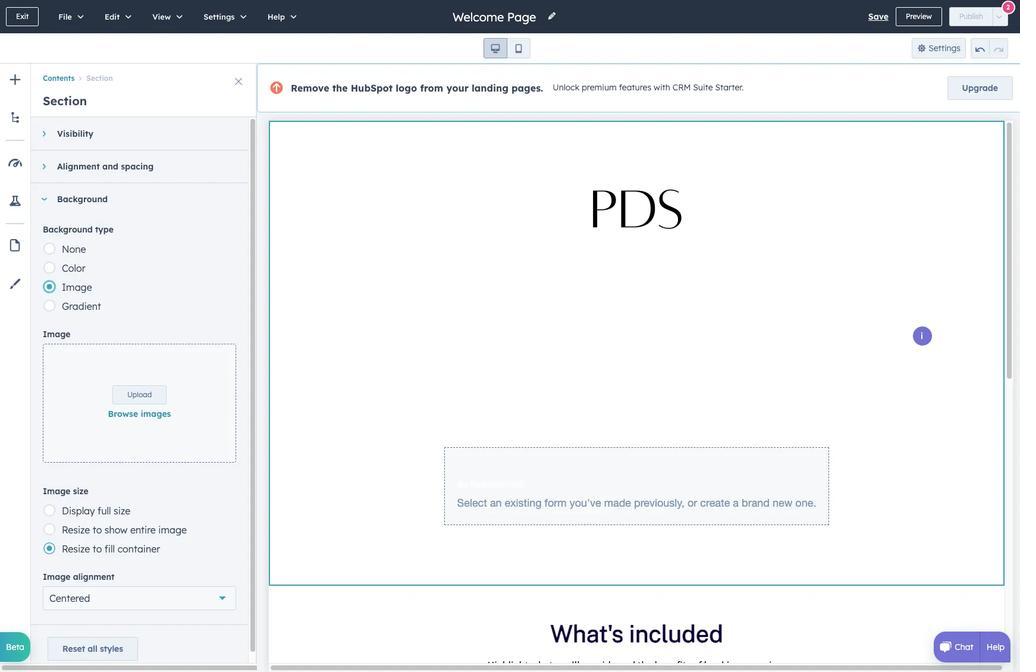 Task type: describe. For each thing, give the bounding box(es) containing it.
landing
[[472, 82, 509, 94]]

to for fill
[[93, 543, 102, 555]]

edit button
[[92, 0, 140, 33]]

centered
[[49, 593, 90, 604]]

save
[[869, 11, 889, 22]]

container
[[118, 543, 160, 555]]

background for background
[[57, 194, 108, 205]]

all
[[88, 644, 97, 654]]

publish group
[[949, 7, 1008, 26]]

image up display
[[43, 486, 71, 497]]

image
[[158, 524, 187, 536]]

image size element
[[43, 501, 236, 558]]

image alignment
[[43, 572, 115, 582]]

0 vertical spatial size
[[73, 486, 88, 497]]

1 group from the left
[[484, 38, 531, 58]]

0 horizontal spatial settings button
[[191, 0, 255, 33]]

contents button
[[43, 74, 75, 83]]

1 vertical spatial section
[[43, 93, 87, 108]]

resize for resize to show entire image
[[62, 524, 90, 536]]

full
[[98, 505, 111, 517]]

alignment and spacing
[[57, 161, 154, 172]]

hubspot
[[351, 82, 393, 94]]

publish
[[959, 12, 983, 21]]

alignment
[[57, 161, 100, 172]]

file button
[[46, 0, 92, 33]]

images
[[141, 409, 171, 419]]

background for background type
[[43, 224, 93, 235]]

1 horizontal spatial settings button
[[912, 38, 966, 58]]

caret image for background
[[40, 198, 48, 201]]

from
[[420, 82, 443, 94]]

exit
[[16, 12, 29, 21]]

starter.
[[715, 82, 744, 93]]

remove
[[291, 82, 329, 94]]

1 vertical spatial size
[[114, 505, 130, 517]]

publish button
[[949, 7, 994, 26]]

reset
[[62, 644, 85, 654]]

unlock
[[553, 82, 580, 93]]

view button
[[140, 0, 191, 33]]

alignment and spacing button
[[31, 151, 236, 183]]

save button
[[869, 10, 889, 24]]

styles
[[100, 644, 123, 654]]

display
[[62, 505, 95, 517]]

0 vertical spatial settings
[[204, 12, 235, 21]]

upgrade
[[962, 83, 998, 93]]

file
[[58, 12, 72, 21]]

edit
[[105, 12, 120, 21]]

type
[[95, 224, 114, 235]]

image down the color
[[62, 281, 92, 293]]

beta
[[6, 642, 24, 653]]

browse images
[[108, 409, 171, 419]]

show
[[105, 524, 128, 536]]

spacing
[[121, 161, 154, 172]]

remove the hubspot logo from your landing pages.
[[291, 82, 543, 94]]

pages.
[[512, 82, 543, 94]]



Task type: locate. For each thing, give the bounding box(es) containing it.
help button
[[255, 0, 305, 33]]

the
[[332, 82, 348, 94]]

to left the show at left
[[93, 524, 102, 536]]

1 horizontal spatial group
[[971, 38, 1008, 58]]

section right contents button
[[86, 74, 113, 83]]

visibility button
[[31, 118, 236, 150]]

browse images button
[[108, 407, 171, 421]]

section
[[86, 74, 113, 83], [43, 93, 87, 108]]

image
[[62, 281, 92, 293], [43, 329, 71, 340], [43, 486, 71, 497], [43, 572, 71, 582]]

upload
[[127, 390, 152, 399]]

2 group from the left
[[971, 38, 1008, 58]]

navigation
[[31, 64, 257, 85]]

none
[[62, 243, 86, 255]]

size
[[73, 486, 88, 497], [114, 505, 130, 517]]

help inside help button
[[268, 12, 285, 21]]

1 vertical spatial caret image
[[43, 163, 46, 170]]

background type
[[43, 224, 114, 235]]

group up landing
[[484, 38, 531, 58]]

background
[[57, 194, 108, 205], [43, 224, 93, 235]]

and
[[102, 161, 118, 172]]

suite
[[693, 82, 713, 93]]

2
[[1007, 3, 1010, 11]]

to left fill
[[93, 543, 102, 555]]

upgrade link
[[947, 76, 1013, 100]]

resize to fill container
[[62, 543, 160, 555]]

0 vertical spatial resize
[[62, 524, 90, 536]]

0 horizontal spatial help
[[268, 12, 285, 21]]

premium
[[582, 82, 617, 93]]

size up display
[[73, 486, 88, 497]]

centered button
[[43, 587, 236, 610]]

view
[[152, 12, 171, 21]]

preview
[[906, 12, 932, 21]]

reset all styles
[[62, 644, 123, 654]]

browse
[[108, 409, 138, 419]]

alignment
[[73, 572, 115, 582]]

image down gradient
[[43, 329, 71, 340]]

1 horizontal spatial help
[[987, 642, 1005, 653]]

1 vertical spatial to
[[93, 543, 102, 555]]

with
[[654, 82, 670, 93]]

logo
[[396, 82, 417, 94]]

1 vertical spatial help
[[987, 642, 1005, 653]]

color
[[62, 262, 85, 274]]

0 horizontal spatial group
[[484, 38, 531, 58]]

image size
[[43, 486, 88, 497]]

resize for resize to fill container
[[62, 543, 90, 555]]

settings button
[[191, 0, 255, 33], [912, 38, 966, 58]]

image up centered
[[43, 572, 71, 582]]

0 vertical spatial to
[[93, 524, 102, 536]]

None field
[[452, 9, 540, 25]]

resize down display
[[62, 524, 90, 536]]

exit link
[[6, 7, 39, 26]]

unlock premium features with crm suite starter.
[[553, 82, 744, 93]]

settings right view button
[[204, 12, 235, 21]]

contents
[[43, 74, 75, 83]]

visibility
[[57, 129, 93, 139]]

crm
[[673, 82, 691, 93]]

settings down preview button
[[929, 43, 961, 54]]

1 vertical spatial settings button
[[912, 38, 966, 58]]

preview button
[[896, 7, 942, 26]]

1 horizontal spatial settings
[[929, 43, 961, 54]]

gradient
[[62, 300, 101, 312]]

resize to show entire image
[[62, 524, 187, 536]]

chat
[[955, 642, 974, 653]]

caret image inside alignment and spacing dropdown button
[[43, 163, 46, 170]]

reset all styles button
[[48, 637, 138, 661]]

beta button
[[0, 632, 30, 662]]

background up "background type"
[[57, 194, 108, 205]]

caret image
[[43, 130, 46, 137], [43, 163, 46, 170], [40, 198, 48, 201]]

your
[[446, 82, 469, 94]]

settings
[[204, 12, 235, 21], [929, 43, 961, 54]]

1 vertical spatial settings
[[929, 43, 961, 54]]

resize up image alignment
[[62, 543, 90, 555]]

1 vertical spatial resize
[[62, 543, 90, 555]]

navigation containing contents
[[31, 64, 257, 85]]

0 vertical spatial background
[[57, 194, 108, 205]]

help
[[268, 12, 285, 21], [987, 642, 1005, 653]]

2 to from the top
[[93, 543, 102, 555]]

caret image inside background dropdown button
[[40, 198, 48, 201]]

0 vertical spatial section
[[86, 74, 113, 83]]

caret image for alignment and spacing
[[43, 163, 46, 170]]

upload button
[[112, 386, 167, 405]]

0 horizontal spatial size
[[73, 486, 88, 497]]

1 horizontal spatial size
[[114, 505, 130, 517]]

entire
[[130, 524, 156, 536]]

close image
[[235, 78, 242, 85]]

1 vertical spatial background
[[43, 224, 93, 235]]

size right full
[[114, 505, 130, 517]]

0 vertical spatial help
[[268, 12, 285, 21]]

caret image up "background type"
[[40, 198, 48, 201]]

display full size
[[62, 505, 130, 517]]

background inside dropdown button
[[57, 194, 108, 205]]

to
[[93, 524, 102, 536], [93, 543, 102, 555]]

fill
[[105, 543, 115, 555]]

caret image for visibility
[[43, 130, 46, 137]]

section down "contents"
[[43, 93, 87, 108]]

background button
[[31, 183, 236, 215]]

caret image left "visibility"
[[43, 130, 46, 137]]

2 resize from the top
[[62, 543, 90, 555]]

features
[[619, 82, 652, 93]]

to for show
[[93, 524, 102, 536]]

background up none
[[43, 224, 93, 235]]

0 vertical spatial caret image
[[43, 130, 46, 137]]

section inside "navigation"
[[86, 74, 113, 83]]

resize
[[62, 524, 90, 536], [62, 543, 90, 555]]

group down publish group
[[971, 38, 1008, 58]]

1 resize from the top
[[62, 524, 90, 536]]

caret image left alignment
[[43, 163, 46, 170]]

2 vertical spatial caret image
[[40, 198, 48, 201]]

caret image inside visibility dropdown button
[[43, 130, 46, 137]]

1 to from the top
[[93, 524, 102, 536]]

0 vertical spatial settings button
[[191, 0, 255, 33]]

group
[[484, 38, 531, 58], [971, 38, 1008, 58]]

0 horizontal spatial settings
[[204, 12, 235, 21]]

section button
[[75, 74, 113, 83]]



Task type: vqa. For each thing, say whether or not it's contained in the screenshot.
1st group from right
yes



